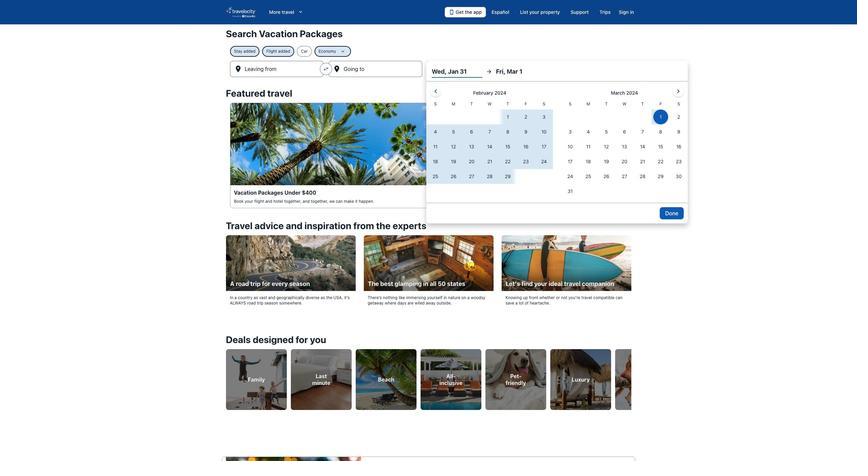 Task type: vqa. For each thing, say whether or not it's contained in the screenshot.
'main content'
yes



Task type: describe. For each thing, give the bounding box(es) containing it.
previous month image
[[432, 87, 440, 95]]

download the app button image
[[449, 9, 455, 15]]

featured travel region
[[222, 84, 636, 216]]

previous image
[[222, 373, 230, 381]]

travel advice and inspiration from the experts region
[[222, 216, 636, 318]]



Task type: locate. For each thing, give the bounding box(es) containing it.
swap origin and destination values image
[[323, 66, 329, 72]]

next month image
[[675, 87, 683, 95]]

travelocity logo image
[[226, 7, 256, 18]]

main content
[[0, 24, 857, 461]]

next image
[[627, 373, 636, 381]]



